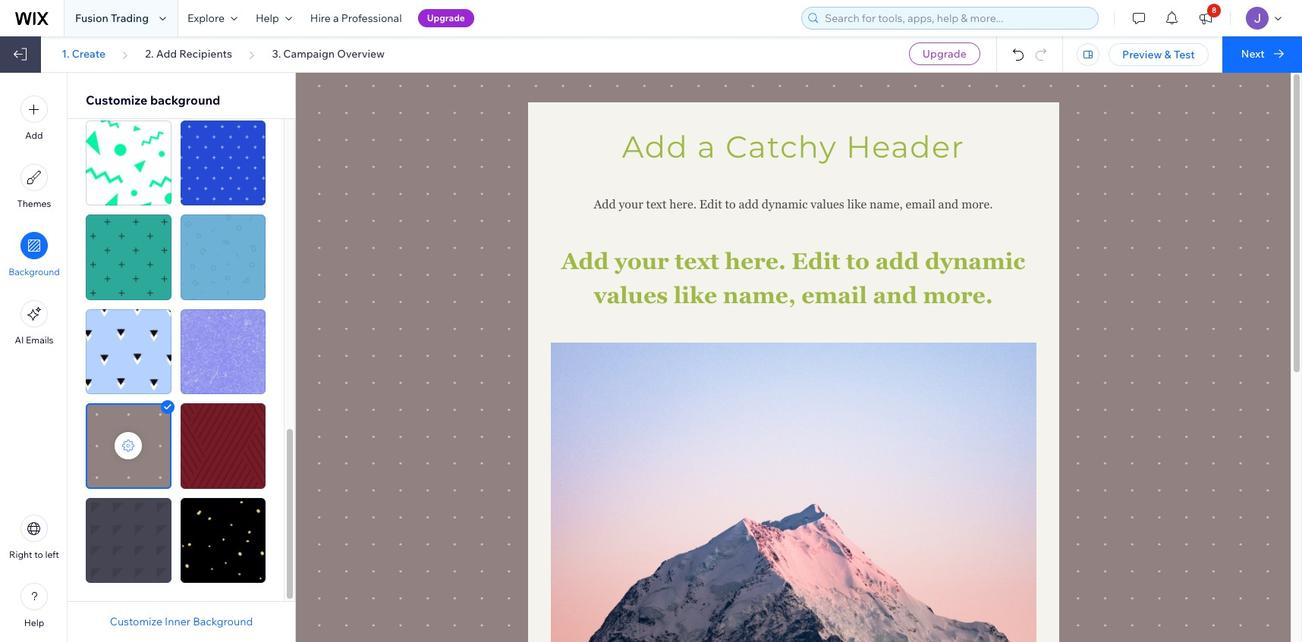 Task type: describe. For each thing, give the bounding box(es) containing it.
0 horizontal spatial background
[[8, 266, 60, 278]]

1 horizontal spatial name,
[[870, 197, 903, 212]]

add inside "button"
[[25, 130, 43, 141]]

1 vertical spatial edit
[[792, 248, 841, 275]]

professional
[[341, 11, 402, 25]]

add button
[[20, 96, 48, 141]]

to inside button
[[34, 550, 43, 561]]

0 vertical spatial add your text here. edit to add dynamic values like name, email and more.
[[594, 197, 993, 212]]

fusion
[[75, 11, 108, 25]]

customize inner background
[[110, 616, 253, 629]]

1 vertical spatial more.
[[923, 282, 993, 309]]

upgrade for left upgrade button
[[427, 12, 465, 24]]

2.
[[145, 47, 154, 61]]

inner
[[165, 616, 191, 629]]

ai emails
[[15, 335, 54, 346]]

0 horizontal spatial edit
[[700, 197, 722, 212]]

1 vertical spatial add your text here. edit to add dynamic values like name, email and more.
[[561, 248, 1031, 309]]

preview
[[1123, 48, 1162, 61]]

create
[[72, 47, 106, 61]]

preview & test button
[[1109, 43, 1209, 66]]

1 vertical spatial email
[[802, 282, 867, 309]]

recipients
[[179, 47, 232, 61]]

themes
[[17, 198, 51, 209]]

1 vertical spatial name,
[[723, 282, 796, 309]]

right to left
[[9, 550, 59, 561]]

customize for customize background
[[86, 93, 148, 108]]

1 horizontal spatial add
[[876, 248, 919, 275]]

0 horizontal spatial help button
[[20, 584, 48, 629]]

8
[[1212, 5, 1217, 15]]

background button
[[8, 232, 60, 278]]

next button
[[1223, 36, 1303, 73]]

ai emails button
[[15, 301, 54, 346]]

hire
[[310, 11, 331, 25]]

emails
[[26, 335, 54, 346]]

0 vertical spatial more.
[[962, 197, 993, 212]]

1 vertical spatial like
[[674, 282, 717, 309]]

0 horizontal spatial and
[[873, 282, 918, 309]]

2. add recipients
[[145, 47, 232, 61]]

1 horizontal spatial text
[[675, 248, 720, 275]]

0 vertical spatial like
[[848, 197, 867, 212]]

themes button
[[17, 164, 51, 209]]

trading
[[111, 11, 149, 25]]

0 vertical spatial to
[[725, 197, 736, 212]]

2. add recipients link
[[145, 47, 232, 61]]

0 horizontal spatial upgrade button
[[418, 9, 474, 27]]

0 horizontal spatial values
[[594, 282, 668, 309]]

3. campaign overview
[[272, 47, 385, 61]]

explore
[[187, 11, 225, 25]]

customize inner background button
[[110, 616, 253, 629]]

1 vertical spatial upgrade button
[[909, 43, 981, 65]]

right to left button
[[9, 515, 59, 561]]

1 horizontal spatial dynamic
[[925, 248, 1026, 275]]



Task type: vqa. For each thing, say whether or not it's contained in the screenshot.
the rightmost for
no



Task type: locate. For each thing, give the bounding box(es) containing it.
hire a professional link
[[301, 0, 411, 36]]

3. campaign overview link
[[272, 47, 385, 61]]

0 vertical spatial here.
[[670, 197, 697, 212]]

1 vertical spatial help
[[24, 618, 44, 629]]

0 horizontal spatial help
[[24, 618, 44, 629]]

upgrade
[[427, 12, 465, 24], [923, 47, 967, 61]]

left
[[45, 550, 59, 561]]

3.
[[272, 47, 281, 61]]

1 vertical spatial customize
[[110, 616, 162, 629]]

0 vertical spatial edit
[[700, 197, 722, 212]]

0 vertical spatial values
[[811, 197, 845, 212]]

1 horizontal spatial to
[[725, 197, 736, 212]]

background up 'ai emails' button
[[8, 266, 60, 278]]

1 vertical spatial text
[[675, 248, 720, 275]]

right
[[9, 550, 32, 561]]

0 vertical spatial background
[[8, 266, 60, 278]]

1 horizontal spatial like
[[848, 197, 867, 212]]

fusion trading
[[75, 11, 149, 25]]

0 horizontal spatial add
[[739, 197, 759, 212]]

0 vertical spatial your
[[619, 197, 643, 212]]

help down right to left
[[24, 618, 44, 629]]

0 vertical spatial upgrade
[[427, 12, 465, 24]]

1 horizontal spatial values
[[811, 197, 845, 212]]

&
[[1165, 48, 1172, 61]]

1 horizontal spatial and
[[939, 197, 959, 212]]

a right hire
[[333, 11, 339, 25]]

0 vertical spatial email
[[906, 197, 936, 212]]

1 horizontal spatial background
[[193, 616, 253, 629]]

edit
[[700, 197, 722, 212], [792, 248, 841, 275]]

0 horizontal spatial here.
[[670, 197, 697, 212]]

and
[[939, 197, 959, 212], [873, 282, 918, 309]]

to inside add your text here. edit to add dynamic values like name, email and more.
[[846, 248, 870, 275]]

0 vertical spatial customize
[[86, 93, 148, 108]]

help button down right to left
[[20, 584, 48, 629]]

dynamic
[[762, 197, 808, 212], [925, 248, 1026, 275]]

like
[[848, 197, 867, 212], [674, 282, 717, 309]]

2 horizontal spatial to
[[846, 248, 870, 275]]

0 horizontal spatial to
[[34, 550, 43, 561]]

a for catchy
[[698, 128, 717, 165]]

preview & test
[[1123, 48, 1195, 61]]

1 vertical spatial values
[[594, 282, 668, 309]]

help
[[256, 11, 279, 25], [24, 618, 44, 629]]

help button
[[247, 0, 301, 36], [20, 584, 48, 629]]

next
[[1242, 47, 1265, 61]]

1 horizontal spatial edit
[[792, 248, 841, 275]]

1 horizontal spatial upgrade button
[[909, 43, 981, 65]]

0 vertical spatial text
[[646, 197, 667, 212]]

0 vertical spatial add
[[739, 197, 759, 212]]

upgrade for upgrade button to the bottom
[[923, 47, 967, 61]]

1 vertical spatial background
[[193, 616, 253, 629]]

1 horizontal spatial email
[[906, 197, 936, 212]]

customize for customize inner background
[[110, 616, 162, 629]]

a left the catchy
[[698, 128, 717, 165]]

1 vertical spatial dynamic
[[925, 248, 1026, 275]]

1 horizontal spatial help button
[[247, 0, 301, 36]]

add
[[156, 47, 177, 61], [622, 128, 688, 165], [25, 130, 43, 141], [594, 197, 616, 212], [561, 248, 609, 275]]

customize
[[86, 93, 148, 108], [110, 616, 162, 629]]

background right the 'inner'
[[193, 616, 253, 629]]

name,
[[870, 197, 903, 212], [723, 282, 796, 309]]

test
[[1174, 48, 1195, 61]]

add your text here. edit to add dynamic values like name, email and more.
[[594, 197, 993, 212], [561, 248, 1031, 309]]

customize down create
[[86, 93, 148, 108]]

ai
[[15, 335, 24, 346]]

2 vertical spatial to
[[34, 550, 43, 561]]

1 vertical spatial upgrade
[[923, 47, 967, 61]]

8 button
[[1189, 0, 1223, 36]]

1 horizontal spatial a
[[698, 128, 717, 165]]

customize background
[[86, 93, 220, 108]]

0 vertical spatial a
[[333, 11, 339, 25]]

0 horizontal spatial a
[[333, 11, 339, 25]]

1 horizontal spatial help
[[256, 11, 279, 25]]

background
[[150, 93, 220, 108]]

customize left the 'inner'
[[110, 616, 162, 629]]

1 vertical spatial to
[[846, 248, 870, 275]]

upgrade button down search for tools, apps, help & more... 'field'
[[909, 43, 981, 65]]

1. create link
[[62, 47, 106, 61]]

catchy
[[726, 128, 837, 165]]

0 vertical spatial name,
[[870, 197, 903, 212]]

help button up 3.
[[247, 0, 301, 36]]

1 vertical spatial your
[[615, 248, 669, 275]]

more.
[[962, 197, 993, 212], [923, 282, 993, 309]]

1 horizontal spatial here.
[[725, 248, 786, 275]]

upgrade down search for tools, apps, help & more... 'field'
[[923, 47, 967, 61]]

text
[[646, 197, 667, 212], [675, 248, 720, 275]]

1 vertical spatial add
[[876, 248, 919, 275]]

background
[[8, 266, 60, 278], [193, 616, 253, 629]]

upgrade button
[[418, 9, 474, 27], [909, 43, 981, 65]]

add
[[739, 197, 759, 212], [876, 248, 919, 275]]

0 horizontal spatial like
[[674, 282, 717, 309]]

to
[[725, 197, 736, 212], [846, 248, 870, 275], [34, 550, 43, 561]]

email
[[906, 197, 936, 212], [802, 282, 867, 309]]

0 horizontal spatial upgrade
[[427, 12, 465, 24]]

1 vertical spatial and
[[873, 282, 918, 309]]

overview
[[337, 47, 385, 61]]

1 vertical spatial a
[[698, 128, 717, 165]]

help up 3.
[[256, 11, 279, 25]]

0 vertical spatial help button
[[247, 0, 301, 36]]

values
[[811, 197, 845, 212], [594, 282, 668, 309]]

here.
[[670, 197, 697, 212], [725, 248, 786, 275]]

1 vertical spatial help button
[[20, 584, 48, 629]]

0 horizontal spatial email
[[802, 282, 867, 309]]

header
[[846, 128, 965, 165]]

0 vertical spatial upgrade button
[[418, 9, 474, 27]]

hire a professional
[[310, 11, 402, 25]]

1 horizontal spatial upgrade
[[923, 47, 967, 61]]

0 vertical spatial dynamic
[[762, 197, 808, 212]]

0 horizontal spatial text
[[646, 197, 667, 212]]

0 horizontal spatial name,
[[723, 282, 796, 309]]

upgrade right professional
[[427, 12, 465, 24]]

0 vertical spatial and
[[939, 197, 959, 212]]

campaign
[[283, 47, 335, 61]]

a for professional
[[333, 11, 339, 25]]

upgrade button right professional
[[418, 9, 474, 27]]

0 vertical spatial help
[[256, 11, 279, 25]]

1 vertical spatial here.
[[725, 248, 786, 275]]

Search for tools, apps, help & more... field
[[821, 8, 1094, 29]]

your
[[619, 197, 643, 212], [615, 248, 669, 275]]

1.
[[62, 47, 70, 61]]

a
[[333, 11, 339, 25], [698, 128, 717, 165]]

add a catchy header
[[622, 128, 965, 165]]

0 horizontal spatial dynamic
[[762, 197, 808, 212]]

1. create
[[62, 47, 106, 61]]



